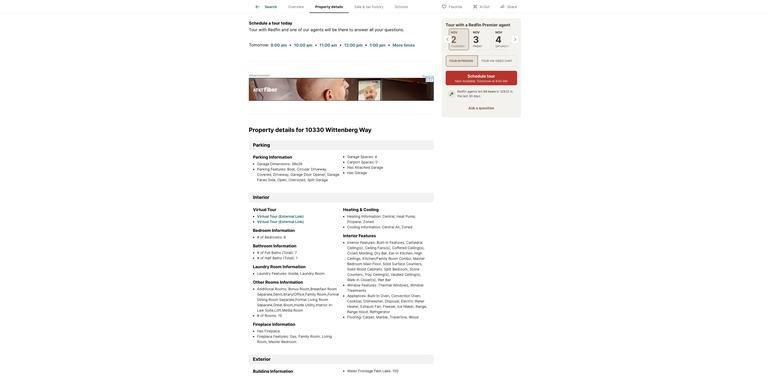 Task type: vqa. For each thing, say whether or not it's contained in the screenshot.


Task type: describe. For each thing, give the bounding box(es) containing it.
tours
[[488, 90, 496, 94]]

no upcoming open houses
[[259, 6, 310, 11]]

windows,
[[393, 283, 409, 288]]

bar
[[385, 278, 391, 282]]

ceiling(s), up "crown"
[[347, 246, 364, 250]]

garage down 0
[[371, 165, 383, 170]]

tour inside schedule a tour today tour with redfin and one of our agents will be there to answer all your questions.
[[249, 27, 258, 32]]

nov for 2
[[451, 30, 458, 34]]

our
[[303, 27, 309, 32]]

garage up oversized,
[[291, 173, 303, 177]]

ceiling(s), up wet
[[373, 273, 390, 277]]

master inside built-in features, cathedral ceiling(s), ceiling fans(s), coffered ceiling(s), crown molding, dry bar, eat-in kitchen, high ceilings, kitchen/family room combo, master bedroom main floor, solid surface counters, solid wood cabinets, split bedroom, stone counters, tray ceiling(s), vaulted ceiling(s), walk-in closet(s), wet bar
[[413, 257, 425, 261]]

nov for 4
[[496, 30, 502, 34]]

laundry down half
[[253, 264, 269, 269]]

with inside schedule a tour today tour with redfin and one of our agents will be there to answer all your questions.
[[259, 27, 267, 32]]

at
[[492, 79, 495, 83]]

inside,
[[288, 272, 299, 276]]

master inside "gas, family room, living room, master bedroom"
[[269, 340, 280, 344]]

of inside bedroom information # of bedrooms: 6
[[260, 235, 264, 240]]

water
[[415, 299, 425, 304]]

agents inside schedule a tour today tour with redfin and one of our agents will be there to answer all your questions.
[[311, 27, 324, 32]]

additional
[[257, 287, 274, 291]]

exhaust
[[360, 305, 374, 309]]

bedroom inside built-in features, cathedral ceiling(s), ceiling fans(s), coffered ceiling(s), crown molding, dry bar, eat-in kitchen, high ceilings, kitchen/family room combo, master bedroom main floor, solid surface counters, solid wood cabinets, split bedroom, stone counters, tray ceiling(s), vaulted ceiling(s), walk-in closet(s), wet bar
[[347, 262, 362, 266]]

in inside list box
[[458, 59, 461, 63]]

0 vertical spatial driveway,
[[311, 167, 327, 172]]

1 vertical spatial (total):
[[283, 256, 295, 260]]

cabinets,
[[367, 267, 383, 272]]

information for bathroom
[[273, 244, 296, 249]]

fireplace for features:
[[257, 335, 272, 339]]

1 vertical spatial rooms:
[[265, 314, 277, 318]]

parking for parking features:
[[257, 167, 270, 172]]

molding,
[[359, 251, 374, 256]]

tomorrow: 9:00 am • 10:00 am • 11:00 am • 12:00 pm • 1:00 pm • more times
[[249, 42, 415, 48]]

bathroom
[[253, 244, 272, 249]]

property details
[[315, 5, 343, 9]]

available:
[[463, 79, 476, 83]]

range
[[347, 310, 358, 314]]

via
[[490, 59, 495, 63]]

surface
[[392, 262, 405, 266]]

maker,
[[403, 305, 415, 309]]

bedroom inside bedroom information # of bedrooms: 6
[[253, 228, 271, 233]]

0 horizontal spatial cooling
[[347, 225, 360, 229]]

& for tax
[[363, 5, 365, 9]]

propane,
[[347, 220, 362, 224]]

eat-
[[389, 251, 396, 256]]

2 vertical spatial virtual
[[257, 220, 269, 224]]

2 horizontal spatial redfin
[[469, 22, 482, 27]]

zoned for air,
[[402, 225, 412, 229]]

1 vertical spatial agents
[[468, 90, 477, 94]]

separate,formal
[[279, 298, 307, 302]]

all
[[369, 27, 374, 32]]

3
[[473, 34, 479, 45]]

in down coffered
[[396, 251, 399, 256]]

2 # from the top
[[257, 251, 259, 255]]

next
[[455, 79, 462, 83]]

10:00
[[294, 43, 305, 48]]

in the last 30 days
[[457, 90, 513, 98]]

in inside in the last 30 days
[[510, 90, 513, 94]]

15
[[278, 314, 282, 318]]

video
[[495, 59, 504, 63]]

in
[[377, 294, 380, 298]]

features: for interior features
[[362, 283, 377, 288]]

1 vertical spatial fireplace
[[265, 329, 280, 333]]

and
[[281, 27, 289, 32]]

suite,loft,media
[[265, 308, 292, 313]]

information up bonus at the bottom of the page
[[280, 280, 303, 285]]

law
[[257, 308, 264, 313]]

virtual tour virtual tour (external link) virtual tour (external link)
[[253, 207, 304, 224]]

next image
[[511, 35, 519, 43]]

wood inside built-in features, cathedral ceiling(s), ceiling fans(s), coffered ceiling(s), crown molding, dry bar, eat-in kitchen, high ceilings, kitchen/family room combo, master bedroom main floor, solid surface counters, solid wood cabinets, split bedroom, stone counters, tray ceiling(s), vaulted ceiling(s), walk-in closet(s), wet bar
[[357, 267, 366, 272]]

share
[[507, 4, 517, 9]]

1 vertical spatial virtual
[[257, 214, 269, 219]]

0 vertical spatial (total):
[[282, 251, 294, 255]]

information: for cooling
[[361, 225, 381, 229]]

walk-
[[347, 278, 357, 282]]

report ad
[[423, 75, 434, 78]]

electric
[[401, 299, 414, 304]]

laundry up other
[[257, 272, 271, 276]]

2 pm from the left
[[379, 43, 386, 48]]

1 horizontal spatial counters,
[[406, 262, 423, 266]]

schedule for tomorrow
[[468, 74, 486, 79]]

dishwasher,
[[364, 299, 384, 304]]

opener,
[[313, 173, 326, 177]]

schedule tour next available: tomorrow at 9:00 am
[[455, 74, 508, 83]]

garage right opener,
[[327, 173, 339, 177]]

out
[[484, 4, 490, 9]]

ceilings,
[[347, 257, 362, 261]]

1 horizontal spatial with
[[456, 22, 465, 27]]

overview
[[288, 5, 304, 9]]

questions.
[[384, 27, 404, 32]]

2 am from the left
[[306, 43, 312, 48]]

bar,
[[381, 251, 388, 256]]

share button
[[496, 1, 521, 12]]

your
[[375, 27, 383, 32]]

circular
[[297, 167, 310, 172]]

information for fireplace
[[272, 322, 295, 327]]

1 virtual tour (external link) link from the top
[[257, 214, 304, 219]]

heating for heating information:
[[347, 214, 360, 219]]

0 horizontal spatial driveway,
[[273, 173, 290, 177]]

bedroom inside "gas, family room, living room, master bedroom"
[[281, 340, 297, 344]]

34
[[483, 90, 487, 94]]

heat
[[397, 214, 405, 219]]

0 vertical spatial baths
[[271, 251, 281, 255]]

of left half
[[260, 256, 264, 260]]

full
[[265, 251, 270, 255]]

garage up carport
[[347, 155, 359, 159]]

search link
[[255, 4, 277, 10]]

4 inside nov 4 saturday
[[496, 34, 502, 45]]

air,
[[395, 225, 401, 229]]

report ad button
[[423, 75, 434, 79]]

thermal
[[378, 283, 392, 288]]

parking for parking information garage dimensions: 38x26
[[253, 155, 268, 160]]

5 • from the left
[[388, 42, 390, 47]]

2 oven, from the left
[[411, 294, 421, 298]]

ice
[[397, 305, 402, 309]]

nov for 3
[[473, 30, 480, 34]]

central, heat pump, propane, zoned
[[347, 214, 416, 224]]

side,
[[268, 178, 276, 182]]

ceiling(s), down the 'stone'
[[404, 273, 421, 277]]

today
[[281, 20, 292, 26]]

heater,
[[347, 305, 359, 309]]

dimensions:
[[270, 162, 291, 166]]

room down room,inside
[[293, 308, 303, 313]]

details for property details for 10330 wittenberg way
[[275, 127, 295, 134]]

32832
[[500, 90, 510, 94]]

parking for parking
[[253, 142, 270, 148]]

12:00
[[344, 43, 355, 48]]

0
[[376, 160, 378, 164]]

3 am from the left
[[331, 43, 337, 48]]

ask a question
[[469, 106, 494, 110]]

built- for in
[[377, 241, 386, 245]]

in up window features:
[[357, 278, 360, 282]]

dining
[[257, 298, 268, 302]]

heating & cooling
[[343, 207, 379, 212]]

10330
[[305, 127, 324, 134]]

boat, circular driveway, covered, driveway, garage door opener, garage faces side, open, oversized, split garage
[[257, 167, 339, 182]]

information: for heating
[[361, 214, 381, 219]]

in up fans(s),
[[386, 241, 389, 245]]

schedule for tour
[[249, 20, 268, 26]]

1 horizontal spatial a
[[465, 22, 468, 27]]

overview tab
[[283, 1, 310, 13]]

room inside built-in features, cathedral ceiling(s), ceiling fans(s), coffered ceiling(s), crown molding, dry bar, eat-in kitchen, high ceilings, kitchen/family room combo, master bedroom main floor, solid surface counters, solid wood cabinets, split bedroom, stone counters, tray ceiling(s), vaulted ceiling(s), walk-in closet(s), wet bar
[[388, 257, 398, 261]]

bedrooms:
[[265, 235, 283, 240]]

1 • from the left
[[289, 42, 292, 47]]

features: for parking information
[[271, 167, 286, 172]]

1 vertical spatial wood
[[409, 315, 419, 320]]

interior for interior
[[253, 195, 269, 200]]

room down half
[[270, 264, 282, 269]]

appliances:
[[347, 294, 368, 298]]

high
[[415, 251, 422, 256]]

0 horizontal spatial room,
[[257, 340, 268, 344]]

floor,
[[373, 262, 382, 266]]

dry
[[375, 251, 380, 256]]

room up room,formal
[[327, 287, 337, 291]]

2 • from the left
[[315, 42, 317, 47]]

0 vertical spatial cooling
[[363, 207, 379, 212]]



Task type: locate. For each thing, give the bounding box(es) containing it.
information inside laundry room information laundry features: inside, laundry room
[[283, 264, 306, 269]]

# down law
[[257, 314, 259, 318]]

a inside schedule a tour today tour with redfin and one of our agents will be there to answer all your questions.
[[269, 20, 271, 26]]

2 link) from the top
[[295, 220, 304, 224]]

split inside boat, circular driveway, covered, driveway, garage door opener, garage faces side, open, oversized, split garage
[[307, 178, 315, 182]]

bedroom up bedrooms:
[[253, 228, 271, 233]]

fireplace up fireplace features:
[[265, 329, 280, 333]]

built- up dishwasher,
[[368, 294, 377, 298]]

1 vertical spatial spaces:
[[361, 160, 375, 164]]

3 • from the left
[[340, 42, 342, 47]]

room, down fireplace features:
[[257, 340, 268, 344]]

0 horizontal spatial details
[[275, 127, 295, 134]]

laundry right inside,
[[300, 272, 314, 276]]

combo,
[[399, 257, 412, 261]]

1 vertical spatial master
[[269, 340, 280, 344]]

1 vertical spatial bedroom
[[347, 262, 362, 266]]

# up 'bathroom'
[[257, 235, 259, 240]]

tray
[[365, 273, 372, 277]]

None button
[[449, 28, 469, 50], [471, 29, 492, 50], [494, 29, 514, 50], [449, 28, 469, 50], [471, 29, 492, 50], [494, 29, 514, 50]]

ceiling(s), down cathedral
[[408, 246, 425, 250]]

# inside bedroom information # of bedrooms: 6
[[257, 235, 259, 240]]

2 horizontal spatial nov
[[496, 30, 502, 34]]

7
[[295, 251, 297, 255]]

2 (external from the top
[[278, 220, 294, 224]]

9:00 inside tomorrow: 9:00 am • 10:00 am • 11:00 am • 12:00 pm • 1:00 pm • more times
[[271, 43, 280, 48]]

1 horizontal spatial nov
[[473, 30, 480, 34]]

3 nov from the left
[[496, 30, 502, 34]]

be
[[332, 27, 337, 32]]

closet(s),
[[361, 278, 377, 282]]

ad
[[431, 75, 434, 78]]

0 horizontal spatial agents
[[311, 27, 324, 32]]

split inside built-in features, cathedral ceiling(s), ceiling fans(s), coffered ceiling(s), crown molding, dry bar, eat-in kitchen, high ceilings, kitchen/family room combo, master bedroom main floor, solid surface counters, solid wood cabinets, split bedroom, stone counters, tray ceiling(s), vaulted ceiling(s), walk-in closet(s), wet bar
[[384, 267, 391, 272]]

1 horizontal spatial 4
[[496, 34, 502, 45]]

0 vertical spatial heating
[[343, 207, 359, 212]]

built-in features, cathedral ceiling(s), ceiling fans(s), coffered ceiling(s), crown molding, dry bar, eat-in kitchen, high ceilings, kitchen/family room combo, master bedroom main floor, solid surface counters, solid wood cabinets, split bedroom, stone counters, tray ceiling(s), vaulted ceiling(s), walk-in closet(s), wet bar
[[347, 241, 425, 282]]

built- for in
[[368, 294, 377, 298]]

stone
[[410, 267, 419, 272]]

parking up parking information garage dimensions: 38x26
[[253, 142, 270, 148]]

tab list
[[249, 0, 418, 13]]

refrigerator
[[370, 310, 390, 314]]

1 vertical spatial built-
[[368, 294, 377, 298]]

bedroom information # of bedrooms: 6
[[253, 228, 295, 240]]

zoned
[[363, 220, 374, 224], [402, 225, 412, 229]]

redfin inside schedule a tour today tour with redfin and one of our agents will be there to answer all your questions.
[[268, 27, 280, 32]]

property inside tab
[[315, 5, 331, 9]]

zoned inside central, heat pump, propane, zoned
[[363, 220, 374, 224]]

• left "12:00"
[[340, 42, 342, 47]]

1 link) from the top
[[295, 214, 304, 219]]

counters, up walk-
[[347, 273, 364, 277]]

0 horizontal spatial wood
[[357, 267, 366, 272]]

2 vertical spatial parking
[[257, 167, 270, 172]]

room,inside
[[284, 303, 304, 307]]

with up tomorrow:
[[259, 27, 267, 32]]

list box
[[446, 55, 517, 67]]

sale & tax history tab
[[349, 1, 389, 13]]

1 horizontal spatial details
[[331, 5, 343, 9]]

zoned for propane,
[[363, 220, 374, 224]]

1 horizontal spatial pm
[[379, 43, 386, 48]]

0 horizontal spatial living
[[308, 298, 318, 302]]

window right the windows,
[[410, 283, 424, 288]]

split
[[307, 178, 315, 182], [384, 267, 391, 272]]

previous image
[[444, 35, 452, 43]]

(total): left 1
[[283, 256, 295, 260]]

0 vertical spatial link)
[[295, 214, 304, 219]]

parking up parking features: on the top left
[[253, 155, 268, 160]]

2 virtual tour (external link) link from the top
[[257, 220, 304, 224]]

range,
[[416, 305, 427, 309]]

ceiling(s),
[[347, 246, 364, 250], [408, 246, 425, 250], [373, 273, 390, 277], [404, 273, 421, 277]]

1 vertical spatial 9:00
[[496, 79, 502, 83]]

kitchen/family
[[363, 257, 387, 261]]

6
[[284, 235, 286, 240]]

pump,
[[406, 214, 416, 219]]

upcoming
[[266, 6, 285, 11]]

12:00 pm button
[[344, 42, 363, 49]]

(total): left 7
[[282, 251, 294, 255]]

& inside tab
[[363, 5, 365, 9]]

4 down the 'agent'
[[496, 34, 502, 45]]

1 horizontal spatial schedule
[[468, 74, 486, 79]]

tour inside schedule tour next available: tomorrow at 9:00 am
[[487, 74, 495, 79]]

1 vertical spatial &
[[360, 207, 362, 212]]

information for bedroom
[[272, 228, 295, 233]]

driveway, up open,
[[273, 173, 290, 177]]

1
[[296, 256, 298, 260]]

1 vertical spatial 4
[[375, 155, 377, 159]]

additional rooms:
[[257, 287, 288, 291]]

0 horizontal spatial 4
[[375, 155, 377, 159]]

property for property details for 10330 wittenberg way
[[249, 127, 274, 134]]

fan,
[[375, 305, 382, 309]]

schedule up tomorrow
[[468, 74, 486, 79]]

living right "family" at the bottom
[[322, 335, 332, 339]]

nov down tour with a redfin premier agent
[[473, 30, 480, 34]]

information inside bathroom information # of full baths (total): 7 # of half baths (total): 1
[[273, 244, 296, 249]]

built- inside built-in features, cathedral ceiling(s), ceiling fans(s), coffered ceiling(s), crown molding, dry bar, eat-in kitchen, high ceilings, kitchen/family room combo, master bedroom main floor, solid surface counters, solid wood cabinets, split bedroom, stone counters, tray ceiling(s), vaulted ceiling(s), walk-in closet(s), wet bar
[[377, 241, 386, 245]]

counters, up the 'stone'
[[406, 262, 423, 266]]

0 vertical spatial agents
[[311, 27, 324, 32]]

of inside schedule a tour today tour with redfin and one of our agents will be there to answer all your questions.
[[298, 27, 302, 32]]

interior for interior features:
[[347, 241, 359, 245]]

split down door
[[307, 178, 315, 182]]

1 am from the left
[[281, 43, 287, 48]]

bedroom down gas,
[[281, 340, 297, 344]]

master down high
[[413, 257, 425, 261]]

coffered
[[392, 246, 407, 250]]

features: up other rooms information
[[272, 272, 287, 276]]

led
[[478, 90, 483, 94]]

4 up 0
[[375, 155, 377, 159]]

convection
[[391, 294, 410, 298]]

parking inside parking information garage dimensions: 38x26
[[253, 155, 268, 160]]

wet
[[378, 278, 384, 282]]

1 horizontal spatial solid
[[383, 262, 391, 266]]

0 horizontal spatial redfin
[[268, 27, 280, 32]]

0 vertical spatial virtual
[[253, 207, 266, 212]]

1 horizontal spatial built-
[[377, 241, 386, 245]]

in left person
[[458, 59, 461, 63]]

garage
[[347, 155, 359, 159], [257, 162, 269, 166], [371, 165, 383, 170], [355, 171, 367, 175], [291, 173, 303, 177], [327, 173, 339, 177], [316, 178, 328, 182]]

living inside "gas, family room, living room, master bedroom"
[[322, 335, 332, 339]]

baths
[[271, 251, 281, 255], [272, 256, 282, 260]]

virtual
[[253, 207, 266, 212], [257, 214, 269, 219], [257, 220, 269, 224]]

0 vertical spatial rooms:
[[275, 287, 287, 291]]

gas, family room, living room, master bedroom
[[257, 335, 332, 344]]

property
[[315, 5, 331, 9], [249, 127, 274, 134]]

information inside bedroom information # of bedrooms: 6
[[272, 228, 295, 233]]

0 vertical spatial 9:00
[[271, 43, 280, 48]]

0 horizontal spatial zoned
[[363, 220, 374, 224]]

2 horizontal spatial a
[[476, 106, 478, 110]]

no
[[259, 6, 265, 11]]

4 # from the top
[[257, 314, 259, 318]]

cooling information: central air, zoned
[[347, 225, 412, 229]]

room down room,formal
[[319, 298, 328, 302]]

0 vertical spatial parking
[[253, 142, 270, 148]]

• left more
[[388, 42, 390, 47]]

of left full at the left of page
[[260, 251, 264, 255]]

flooring:
[[347, 315, 362, 320]]

0 vertical spatial spaces:
[[360, 155, 374, 159]]

solid up walk-
[[347, 267, 356, 272]]

1 oven, from the left
[[381, 294, 390, 298]]

0 horizontal spatial counters,
[[347, 273, 364, 277]]

built- inside built-in oven, convection oven, cooktop, dishwasher, disposal, electric water heater, exhaust fan, freezer, ice maker, range, range hood, refrigerator
[[368, 294, 377, 298]]

1 vertical spatial counters,
[[347, 273, 364, 277]]

has inside fireplace information has fireplace
[[257, 329, 264, 333]]

tour up at
[[487, 74, 495, 79]]

cathedral
[[406, 241, 423, 245]]

1 horizontal spatial 9:00
[[496, 79, 502, 83]]

oven, up the water
[[411, 294, 421, 298]]

schools
[[395, 5, 408, 9]]

schedule inside schedule a tour today tour with redfin and one of our agents will be there to answer all your questions.
[[249, 20, 268, 26]]

1 vertical spatial room,
[[257, 340, 268, 344]]

features: down closet(s),
[[362, 283, 377, 288]]

features: down fireplace information has fireplace
[[273, 335, 289, 339]]

1 vertical spatial link)
[[295, 220, 304, 224]]

1 vertical spatial (external
[[278, 220, 294, 224]]

tab list containing search
[[249, 0, 418, 13]]

details for property details
[[331, 5, 343, 9]]

nov up the previous icon
[[451, 30, 458, 34]]

of up 'bathroom'
[[260, 235, 264, 240]]

a for schedule
[[269, 20, 271, 26]]

last
[[463, 94, 468, 98]]

wood down maker, at the bottom of page
[[409, 315, 419, 320]]

features: up ceiling at bottom
[[360, 241, 376, 245]]

split up 'bar'
[[384, 267, 391, 272]]

interior up interior features:
[[343, 233, 358, 238]]

saturday
[[496, 45, 509, 48]]

0 vertical spatial 4
[[496, 34, 502, 45]]

agent
[[499, 22, 510, 27]]

&
[[363, 5, 365, 9], [360, 207, 362, 212]]

premier
[[483, 22, 498, 27]]

tour left today
[[272, 20, 280, 26]]

heating for heating & cooling
[[343, 207, 359, 212]]

features
[[359, 233, 376, 238]]

& up heating information:
[[360, 207, 362, 212]]

features: inside laundry room information laundry features: inside, laundry room
[[272, 272, 287, 276]]

heating
[[343, 207, 359, 212], [347, 214, 360, 219]]

exterior
[[253, 357, 271, 362]]

driveway, up opener,
[[311, 167, 327, 172]]

2 nov from the left
[[473, 30, 480, 34]]

solid
[[383, 262, 391, 266], [347, 267, 356, 272]]

• left 11:00
[[315, 42, 317, 47]]

information for parking
[[269, 155, 292, 160]]

fireplace for information
[[253, 322, 271, 327]]

flooring: carpet, marble, travertine, wood
[[347, 315, 419, 320]]

1 horizontal spatial wood
[[409, 315, 419, 320]]

garage up parking features: on the top left
[[257, 162, 269, 166]]

1 vertical spatial heating
[[347, 214, 360, 219]]

# left half
[[257, 256, 259, 260]]

redfin up nov 3 friday
[[469, 22, 482, 27]]

0 horizontal spatial split
[[307, 178, 315, 182]]

1 vertical spatial zoned
[[402, 225, 412, 229]]

master down fireplace features:
[[269, 340, 280, 344]]

garage inside parking information garage dimensions: 38x26
[[257, 162, 269, 166]]

tour inside schedule a tour today tour with redfin and one of our agents will be there to answer all your questions.
[[272, 20, 280, 26]]

nov inside nov 2 thursday
[[451, 30, 458, 34]]

cooktop,
[[347, 299, 363, 304]]

1 vertical spatial property
[[249, 127, 274, 134]]

has
[[347, 165, 354, 170], [347, 171, 354, 175], [257, 329, 264, 333]]

0 horizontal spatial property
[[249, 127, 274, 134]]

room up separate,great
[[269, 298, 278, 302]]

laundry
[[253, 264, 269, 269], [257, 272, 271, 276], [300, 272, 314, 276]]

1 (external from the top
[[278, 214, 294, 219]]

am right 10:00
[[306, 43, 312, 48]]

2 horizontal spatial bedroom
[[347, 262, 362, 266]]

details inside tab
[[331, 5, 343, 9]]

1 horizontal spatial &
[[363, 5, 365, 9]]

redfin left and
[[268, 27, 280, 32]]

agents up 30
[[468, 90, 477, 94]]

interior down interior features
[[347, 241, 359, 245]]

0 horizontal spatial solid
[[347, 267, 356, 272]]

0 horizontal spatial nov
[[451, 30, 458, 34]]

wood down main
[[357, 267, 366, 272]]

garage down opener,
[[316, 178, 328, 182]]

1 vertical spatial parking
[[253, 155, 268, 160]]

sale
[[354, 5, 362, 9]]

0 vertical spatial master
[[413, 257, 425, 261]]

counters,
[[406, 262, 423, 266], [347, 273, 364, 277]]

0 vertical spatial virtual tour (external link) link
[[257, 214, 304, 219]]

property for property details
[[315, 5, 331, 9]]

0 vertical spatial tour
[[272, 20, 280, 26]]

interior down faces
[[253, 195, 269, 200]]

schedule inside schedule tour next available: tomorrow at 9:00 am
[[468, 74, 486, 79]]

nov down the 'agent'
[[496, 30, 502, 34]]

ad region
[[249, 78, 434, 101]]

information up inside,
[[283, 264, 306, 269]]

one
[[290, 27, 297, 32]]

room down eat-
[[388, 257, 398, 261]]

living inside bonus room,breakfast room separate,den/library/office,family room,formal dining room separate,formal living room separate,great room,inside utility,interior in- law suite,loft,media room
[[308, 298, 318, 302]]

bedroom down ceilings,
[[347, 262, 362, 266]]

schedule down no
[[249, 20, 268, 26]]

baths right half
[[272, 256, 282, 260]]

features:
[[271, 167, 286, 172], [360, 241, 376, 245], [272, 272, 287, 276], [362, 283, 377, 288], [273, 335, 289, 339]]

information: up features
[[361, 225, 381, 229]]

0 vertical spatial fireplace
[[253, 322, 271, 327]]

agents
[[311, 27, 324, 32], [468, 90, 477, 94]]

parking up 'covered,'
[[257, 167, 270, 172]]

with up nov 2 thursday
[[456, 22, 465, 27]]

schools tab
[[389, 1, 414, 13]]

1 vertical spatial has
[[347, 171, 354, 175]]

0 horizontal spatial am
[[281, 43, 287, 48]]

2 window from the left
[[410, 283, 424, 288]]

9:00 inside schedule tour next available: tomorrow at 9:00 am
[[496, 79, 502, 83]]

built- up fans(s),
[[377, 241, 386, 245]]

1 horizontal spatial split
[[384, 267, 391, 272]]

interior for interior features
[[343, 233, 358, 238]]

nov inside nov 3 friday
[[473, 30, 480, 34]]

to
[[349, 27, 353, 32]]

nov inside nov 4 saturday
[[496, 30, 502, 34]]

carpet,
[[363, 315, 375, 320]]

11:00
[[320, 43, 330, 48]]

0 vertical spatial (external
[[278, 214, 294, 219]]

ask a question link
[[469, 106, 494, 110]]

gas,
[[290, 335, 297, 339]]

bonus
[[288, 287, 299, 291]]

oven, right in
[[381, 294, 390, 298]]

1 vertical spatial baths
[[272, 256, 282, 260]]

4 • from the left
[[365, 42, 367, 47]]

fireplace
[[253, 322, 271, 327], [265, 329, 280, 333], [257, 335, 272, 339]]

redfin agents led 34 tours in 32832
[[457, 90, 510, 94]]

1 vertical spatial tour
[[487, 74, 495, 79]]

1 vertical spatial living
[[322, 335, 332, 339]]

1 pm from the left
[[356, 43, 363, 48]]

information down '15'
[[272, 322, 295, 327]]

information up 6
[[272, 228, 295, 233]]

window inside thermal windows, window treatments
[[410, 283, 424, 288]]

• left '1:00'
[[365, 42, 367, 47]]

1 horizontal spatial bedroom
[[281, 340, 297, 344]]

1 window from the left
[[347, 283, 361, 288]]

am right 11:00
[[331, 43, 337, 48]]

2
[[451, 34, 457, 45]]

living up utility,interior
[[308, 298, 318, 302]]

4 inside garage spaces: 4 carport spaces: 0 has attached garage has garage
[[375, 155, 377, 159]]

room
[[388, 257, 398, 261], [270, 264, 282, 269], [315, 272, 325, 276], [327, 287, 337, 291], [269, 298, 278, 302], [319, 298, 328, 302], [293, 308, 303, 313]]

1 vertical spatial interior
[[343, 233, 358, 238]]

9:00
[[271, 43, 280, 48], [496, 79, 502, 83]]

1 vertical spatial solid
[[347, 267, 356, 272]]

(external
[[278, 214, 294, 219], [278, 220, 294, 224]]

agents left the will
[[311, 27, 324, 32]]

fireplace down fireplace information has fireplace
[[257, 335, 272, 339]]

1 nov from the left
[[451, 30, 458, 34]]

information inside fireplace information has fireplace
[[272, 322, 295, 327]]

room up room,breakfast
[[315, 272, 325, 276]]

details left sale
[[331, 5, 343, 9]]

open,
[[277, 178, 287, 182]]

1 horizontal spatial redfin
[[457, 90, 467, 94]]

in right tours
[[497, 90, 499, 94]]

0 vertical spatial interior
[[253, 195, 269, 200]]

0 horizontal spatial master
[[269, 340, 280, 344]]

pm
[[356, 43, 363, 48], [379, 43, 386, 48]]

38x26
[[292, 162, 302, 166]]

1 vertical spatial schedule
[[468, 74, 486, 79]]

1 horizontal spatial property
[[315, 5, 331, 9]]

tour with a redfin premier agent
[[446, 22, 510, 27]]

0 vertical spatial split
[[307, 178, 315, 182]]

of down law
[[260, 314, 264, 318]]

0 vertical spatial living
[[308, 298, 318, 302]]

list box containing tour in person
[[446, 55, 517, 67]]

# down 'bathroom'
[[257, 251, 259, 255]]

• left 10:00
[[289, 42, 292, 47]]

oven,
[[381, 294, 390, 298], [411, 294, 421, 298]]

0 horizontal spatial schedule
[[249, 20, 268, 26]]

0 horizontal spatial &
[[360, 207, 362, 212]]

0 vertical spatial zoned
[[363, 220, 374, 224]]

schedule a tour today tour with redfin and one of our agents will be there to answer all your questions.
[[249, 20, 404, 32]]

& for cooling
[[360, 207, 362, 212]]

0 vertical spatial built-
[[377, 241, 386, 245]]

fireplace down # of rooms: 15
[[253, 322, 271, 327]]

bedroom,
[[392, 267, 409, 272]]

0 vertical spatial room,
[[310, 335, 321, 339]]

10:00 am button
[[294, 42, 313, 49]]

information inside parking information garage dimensions: 38x26
[[269, 155, 292, 160]]

1 # from the top
[[257, 235, 259, 240]]

room,breakfast
[[300, 287, 326, 291]]

window down walk-
[[347, 283, 361, 288]]

attached
[[355, 165, 370, 170]]

0 vertical spatial property
[[315, 5, 331, 9]]

features: down dimensions:
[[271, 167, 286, 172]]

0 vertical spatial has
[[347, 165, 354, 170]]

wood
[[357, 267, 366, 272], [409, 315, 419, 320]]

9:00 right tomorrow:
[[271, 43, 280, 48]]

window features:
[[347, 283, 378, 288]]

solid right 'floor,'
[[383, 262, 391, 266]]

bathroom information # of full baths (total): 7 # of half baths (total): 1
[[253, 244, 298, 260]]

features: for fireplace information
[[273, 335, 289, 339]]

0 horizontal spatial a
[[269, 20, 271, 26]]

information down 6
[[273, 244, 296, 249]]

0 horizontal spatial built-
[[368, 294, 377, 298]]

1 vertical spatial driveway,
[[273, 173, 290, 177]]

nov
[[451, 30, 458, 34], [473, 30, 480, 34], [496, 30, 502, 34]]

advertisement
[[249, 74, 270, 78]]

baths right full at the left of page
[[271, 251, 281, 255]]

kitchen,
[[400, 251, 414, 256]]

1 horizontal spatial am
[[306, 43, 312, 48]]

ceiling
[[365, 246, 377, 250]]

a for ask
[[476, 106, 478, 110]]

garage down attached
[[355, 171, 367, 175]]

0 vertical spatial information:
[[361, 214, 381, 219]]

1 horizontal spatial zoned
[[402, 225, 412, 229]]

room, right "family" at the bottom
[[310, 335, 321, 339]]

1 vertical spatial information:
[[361, 225, 381, 229]]

3 # from the top
[[257, 256, 259, 260]]

0 horizontal spatial tour
[[272, 20, 280, 26]]

tomorrow:
[[249, 42, 269, 47]]

property details tab
[[310, 1, 349, 13]]



